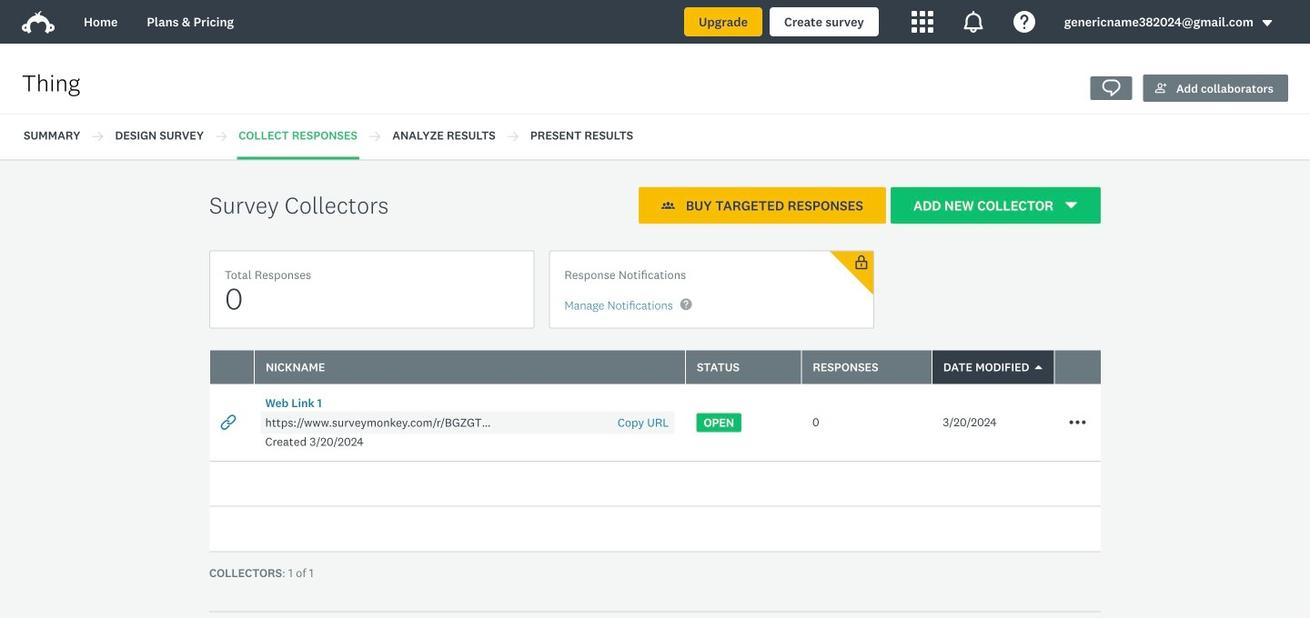 Task type: vqa. For each thing, say whether or not it's contained in the screenshot.
first Products Icon from right
yes



Task type: describe. For each thing, give the bounding box(es) containing it.
2 products icon image from the left
[[963, 11, 984, 33]]

1 products icon image from the left
[[912, 11, 934, 33]]



Task type: locate. For each thing, give the bounding box(es) containing it.
help icon image
[[1014, 11, 1035, 33]]

surveymonkey logo image
[[22, 11, 55, 34]]

0 horizontal spatial products icon image
[[912, 11, 934, 33]]

dropdown arrow image
[[1261, 17, 1274, 30]]

1 horizontal spatial products icon image
[[963, 11, 984, 33]]

None text field
[[261, 416, 497, 431]]

products icon image
[[912, 11, 934, 33], [963, 11, 984, 33]]



